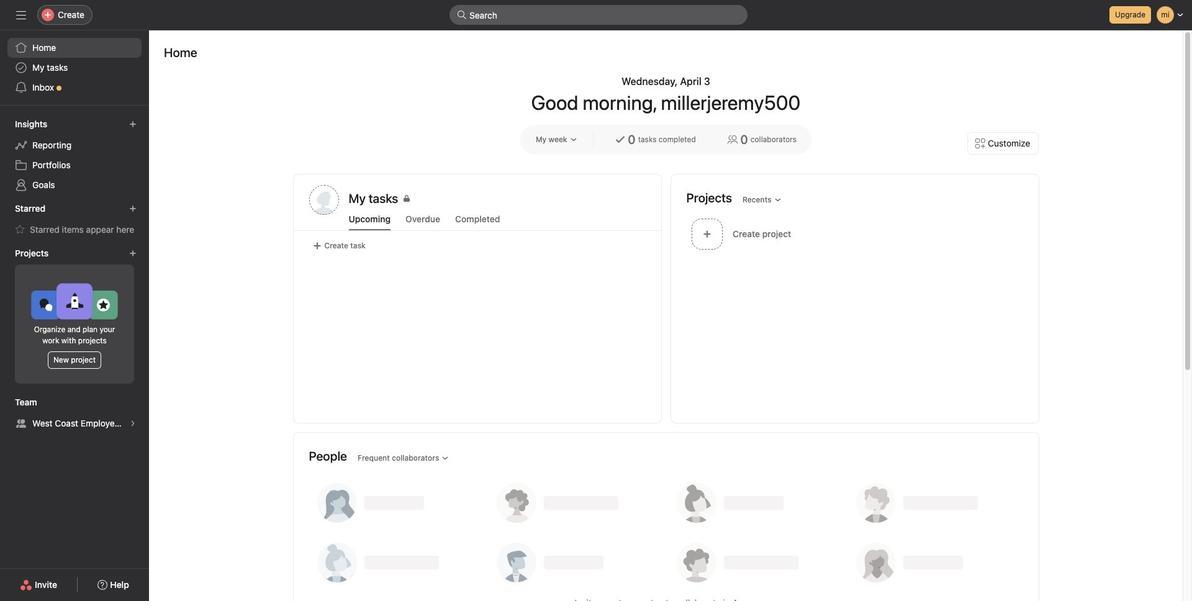 Task type: describe. For each thing, give the bounding box(es) containing it.
global element
[[0, 30, 149, 105]]

see details, west coast employees image
[[129, 420, 137, 427]]

new project or portfolio image
[[129, 250, 137, 257]]

teams element
[[0, 391, 149, 436]]

add items to starred image
[[129, 205, 137, 212]]

Search tasks, projects, and more text field
[[450, 5, 748, 25]]

hide sidebar image
[[16, 10, 26, 20]]



Task type: locate. For each thing, give the bounding box(es) containing it.
projects element
[[0, 242, 149, 391]]

add profile photo image
[[309, 185, 339, 215]]

new insights image
[[129, 121, 137, 128]]

starred element
[[0, 198, 149, 242]]

insights element
[[0, 113, 149, 198]]

None field
[[450, 5, 748, 25]]

prominent image
[[457, 10, 467, 20]]



Task type: vqa. For each thing, say whether or not it's contained in the screenshot.
the bottommost add
no



